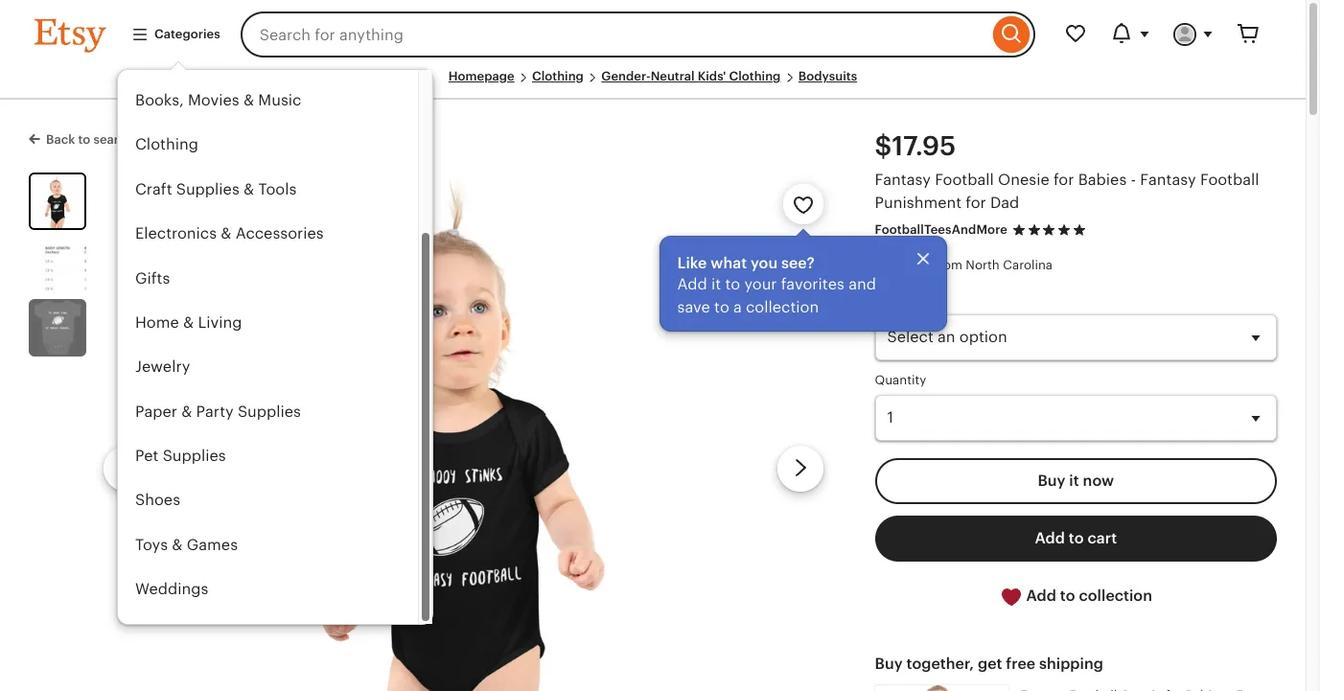 Task type: locate. For each thing, give the bounding box(es) containing it.
gifts link
[[118, 257, 418, 301]]

jewelry
[[135, 358, 190, 376]]

fantasy right -
[[1141, 171, 1197, 189]]

supplies up electronics & accessories
[[176, 180, 240, 198]]

0 vertical spatial collection
[[746, 298, 819, 316]]

banner
[[0, 0, 1306, 625]]

buy
[[1038, 472, 1066, 490], [875, 655, 903, 673]]

add down "add to cart" button
[[1027, 587, 1057, 605]]

1 vertical spatial buy
[[875, 655, 903, 673]]

now
[[1083, 472, 1114, 490]]

0 horizontal spatial football
[[935, 171, 994, 189]]

add to collection button
[[875, 573, 1277, 620]]

& right home
[[183, 314, 194, 332]]

add inside add to collection button
[[1027, 587, 1057, 605]]

back
[[46, 132, 75, 147]]

1 horizontal spatial collection
[[1079, 587, 1153, 605]]

for left babies
[[1054, 171, 1074, 189]]

quantity
[[875, 373, 927, 387]]

gender-neutral kids' clothing
[[602, 69, 781, 83]]

save
[[678, 298, 710, 316]]

0 horizontal spatial buy
[[875, 655, 903, 673]]

carolina
[[1003, 258, 1053, 272]]

electronics & accessories
[[135, 225, 324, 243]]

pet supplies
[[135, 447, 226, 465]]

collection down cart
[[1079, 587, 1153, 605]]

& left music at left top
[[244, 91, 254, 109]]

buy left 'together,'
[[875, 655, 903, 673]]

to for back to search results
[[78, 132, 90, 147]]

bath
[[135, 47, 168, 65]]

add left cart
[[1035, 529, 1065, 547]]

1 horizontal spatial buy
[[1038, 472, 1066, 490]]

0 horizontal spatial for
[[966, 194, 987, 212]]

add to cart
[[1035, 529, 1117, 547]]

0 horizontal spatial fantasy
[[875, 171, 931, 189]]

add inside like what you see? add it to your favorites and save to a collection
[[678, 275, 708, 293]]

& for beauty
[[172, 47, 183, 65]]

&
[[172, 47, 183, 65], [244, 91, 254, 109], [244, 180, 254, 198], [221, 225, 232, 243], [183, 314, 194, 332], [181, 403, 192, 421], [172, 536, 183, 554]]

2 vertical spatial supplies
[[163, 447, 226, 465]]

clothing link up tools
[[118, 123, 418, 168]]

0 horizontal spatial collection
[[746, 298, 819, 316]]

supplies
[[176, 180, 240, 198], [238, 403, 301, 421], [163, 447, 226, 465]]

collection down your
[[746, 298, 819, 316]]

add to cart button
[[875, 516, 1277, 562]]

add
[[678, 275, 708, 293], [1035, 529, 1065, 547], [1027, 587, 1057, 605]]

clothing for rightmost clothing link
[[532, 69, 584, 83]]

menu bar containing homepage
[[35, 69, 1272, 100]]

1 fantasy from the left
[[875, 171, 931, 189]]

books, movies & music
[[135, 91, 302, 109]]

get
[[978, 655, 1003, 673]]

add inside "add to cart" button
[[1035, 529, 1065, 547]]

tools
[[258, 180, 297, 198]]

to for add to cart
[[1069, 529, 1084, 547]]

weddings
[[135, 581, 208, 599]]

bath & beauty link
[[118, 34, 418, 79]]

fantasy up punishment
[[875, 171, 931, 189]]

collection inside like what you see? add it to your favorites and save to a collection
[[746, 298, 819, 316]]

0 vertical spatial supplies
[[176, 180, 240, 198]]

books,
[[135, 91, 184, 109]]

toys & games link
[[118, 524, 418, 568]]

homepage link
[[449, 69, 515, 83]]

0 vertical spatial buy
[[1038, 472, 1066, 490]]

it down what
[[712, 275, 721, 293]]

weddings link
[[118, 568, 418, 613]]

search
[[93, 132, 134, 147]]

0 horizontal spatial it
[[712, 275, 721, 293]]

1 vertical spatial add
[[1035, 529, 1065, 547]]

like what you see? add it to your favorites and save to a collection
[[678, 254, 877, 316]]

$17.95 fantasy football onesie for babies - fantasy football punishment for dad
[[875, 130, 1260, 212]]

for left the dad
[[966, 194, 987, 212]]

free
[[1006, 655, 1036, 673]]

collection
[[746, 298, 819, 316], [1079, 587, 1153, 605]]

clothing right kids'
[[729, 69, 781, 83]]

cart
[[1088, 529, 1117, 547]]

clothing left gender- in the left of the page
[[532, 69, 584, 83]]

& down craft supplies & tools
[[221, 225, 232, 243]]

1 vertical spatial collection
[[1079, 587, 1153, 605]]

to right back
[[78, 132, 90, 147]]

clothing inside menu
[[135, 136, 198, 154]]

a
[[734, 298, 742, 316]]

add down like
[[678, 275, 708, 293]]

favorites
[[781, 275, 845, 293]]

to down "add to cart" button
[[1060, 587, 1076, 605]]

and
[[849, 275, 877, 293]]

& for living
[[183, 314, 194, 332]]

& right toys
[[172, 536, 183, 554]]

gender-
[[602, 69, 651, 83]]

0 vertical spatial add
[[678, 275, 708, 293]]

supplies down jewelry link
[[238, 403, 301, 421]]

1 horizontal spatial fantasy
[[1141, 171, 1197, 189]]

to left cart
[[1069, 529, 1084, 547]]

None search field
[[240, 12, 1036, 58]]

bodysuits link
[[799, 69, 858, 83]]

football
[[935, 171, 994, 189], [1201, 171, 1260, 189]]

pet supplies link
[[118, 435, 418, 479]]

1 horizontal spatial it
[[1070, 472, 1080, 490]]

buy inside button
[[1038, 472, 1066, 490]]

it
[[712, 275, 721, 293], [1070, 472, 1080, 490]]

1 vertical spatial clothing link
[[118, 123, 418, 168]]

buy it now
[[1038, 472, 1114, 490]]

clothing link
[[532, 69, 584, 83], [118, 123, 418, 168]]

clothing down 'books,' at the top left of page
[[135, 136, 198, 154]]

supplies for craft supplies & tools
[[176, 180, 240, 198]]

-
[[1131, 171, 1137, 189]]

& left party
[[181, 403, 192, 421]]

2 fantasy from the left
[[1141, 171, 1197, 189]]

add for add to collection
[[1027, 587, 1057, 605]]

fantasy football onesie for babies - fantasy football punishment for dad image
[[166, 172, 761, 691], [31, 174, 84, 228], [29, 236, 86, 293], [875, 685, 1009, 691]]

paper & party supplies link
[[118, 390, 418, 435]]

1 football from the left
[[935, 171, 994, 189]]

1 horizontal spatial clothing
[[532, 69, 584, 83]]

1 vertical spatial it
[[1070, 472, 1080, 490]]

home
[[135, 314, 179, 332]]

clothing
[[532, 69, 584, 83], [729, 69, 781, 83], [135, 136, 198, 154]]

toys & games
[[135, 536, 238, 554]]

supplies inside "link"
[[163, 447, 226, 465]]

0 vertical spatial it
[[712, 275, 721, 293]]

for
[[1054, 171, 1074, 189], [966, 194, 987, 212]]

buy it now button
[[875, 458, 1277, 504]]

to down what
[[725, 275, 741, 293]]

0 vertical spatial clothing link
[[532, 69, 584, 83]]

north
[[966, 258, 1000, 272]]

ships from north carolina
[[898, 258, 1053, 272]]

0 horizontal spatial clothing link
[[118, 123, 418, 168]]

supplies right pet
[[163, 447, 226, 465]]

it left "now"
[[1070, 472, 1080, 490]]

to
[[78, 132, 90, 147], [725, 275, 741, 293], [714, 298, 730, 316], [1069, 529, 1084, 547], [1060, 587, 1076, 605]]

buy left "now"
[[1038, 472, 1066, 490]]

gender-neutral kids' clothing link
[[602, 69, 781, 83]]

menu
[[117, 34, 433, 625]]

add for add to cart
[[1035, 529, 1065, 547]]

kids'
[[698, 69, 726, 83]]

1 horizontal spatial for
[[1054, 171, 1074, 189]]

tooltip
[[659, 231, 947, 331]]

1 horizontal spatial football
[[1201, 171, 1260, 189]]

menu bar
[[35, 69, 1272, 100]]

toys
[[135, 536, 168, 554]]

2 vertical spatial add
[[1027, 587, 1057, 605]]

games
[[187, 536, 238, 554]]

& down categories
[[172, 47, 183, 65]]

0 horizontal spatial clothing
[[135, 136, 198, 154]]

it inside buy it now button
[[1070, 472, 1080, 490]]

clothing link left gender- in the left of the page
[[532, 69, 584, 83]]



Task type: vqa. For each thing, say whether or not it's contained in the screenshot.
measurements
no



Task type: describe. For each thing, give the bounding box(es) containing it.
books, movies & music link
[[118, 79, 418, 123]]

bath & beauty
[[135, 47, 238, 65]]

craft supplies & tools link
[[118, 168, 418, 212]]

homepage
[[449, 69, 515, 83]]

& for party
[[181, 403, 192, 421]]

add to collection
[[1023, 587, 1153, 605]]

babies
[[1079, 171, 1127, 189]]

neutral
[[651, 69, 695, 83]]

tooltip containing like what you see?
[[659, 231, 947, 331]]

shoes link
[[118, 479, 418, 524]]

footballteesandmore link
[[875, 222, 1008, 237]]

back to search results link
[[29, 129, 177, 149]]

what
[[711, 254, 747, 272]]

you
[[751, 254, 778, 272]]

collection inside add to collection button
[[1079, 587, 1153, 605]]

home & living
[[135, 314, 242, 332]]

craft supplies & tools
[[135, 180, 297, 198]]

party
[[196, 403, 234, 421]]

music
[[258, 91, 302, 109]]

see?
[[782, 254, 815, 272]]

fantasy football onesie for babies fantasy football image 3 image
[[29, 299, 86, 356]]

buy for buy it now
[[1038, 472, 1066, 490]]

accessories
[[236, 225, 324, 243]]

to left the a
[[714, 298, 730, 316]]

ships
[[898, 258, 931, 272]]

categories button
[[117, 17, 235, 52]]

back to search results
[[46, 132, 177, 147]]

2 football from the left
[[1201, 171, 1260, 189]]

banner containing bath & beauty
[[0, 0, 1306, 625]]

from
[[934, 258, 963, 272]]

jewelry link
[[118, 346, 418, 390]]

shipping
[[1040, 655, 1104, 673]]

results
[[137, 132, 177, 147]]

bodysuits
[[799, 69, 858, 83]]

dad
[[991, 194, 1020, 212]]

1 vertical spatial for
[[966, 194, 987, 212]]

electronics
[[135, 225, 217, 243]]

beauty
[[187, 47, 238, 65]]

punishment
[[875, 194, 962, 212]]

& left tools
[[244, 180, 254, 198]]

your
[[745, 275, 777, 293]]

movies
[[188, 91, 239, 109]]

0 vertical spatial for
[[1054, 171, 1074, 189]]

1 vertical spatial supplies
[[238, 403, 301, 421]]

it inside like what you see? add it to your favorites and save to a collection
[[712, 275, 721, 293]]

paper
[[135, 403, 177, 421]]

home & living link
[[118, 301, 418, 346]]

pet
[[135, 447, 159, 465]]

together,
[[907, 655, 974, 673]]

paper & party supplies
[[135, 403, 301, 421]]

menu containing bath & beauty
[[117, 34, 433, 625]]

onesie
[[998, 171, 1050, 189]]

buy for buy together, get free shipping
[[875, 655, 903, 673]]

1 horizontal spatial clothing link
[[532, 69, 584, 83]]

size
[[875, 292, 903, 307]]

2 horizontal spatial clothing
[[729, 69, 781, 83]]

& for games
[[172, 536, 183, 554]]

to for add to collection
[[1060, 587, 1076, 605]]

clothing for bottom clothing link
[[135, 136, 198, 154]]

living
[[198, 314, 242, 332]]

Search for anything text field
[[240, 12, 989, 58]]

& for accessories
[[221, 225, 232, 243]]

craft
[[135, 180, 172, 198]]

buy together, get free shipping
[[875, 655, 1104, 673]]

footballteesandmore
[[875, 222, 1008, 237]]

categories
[[154, 27, 220, 41]]

$17.95
[[875, 130, 956, 161]]

electronics & accessories link
[[118, 212, 418, 257]]

gifts
[[135, 269, 170, 287]]

like
[[678, 254, 707, 272]]

shoes
[[135, 492, 180, 510]]

supplies for pet supplies
[[163, 447, 226, 465]]



